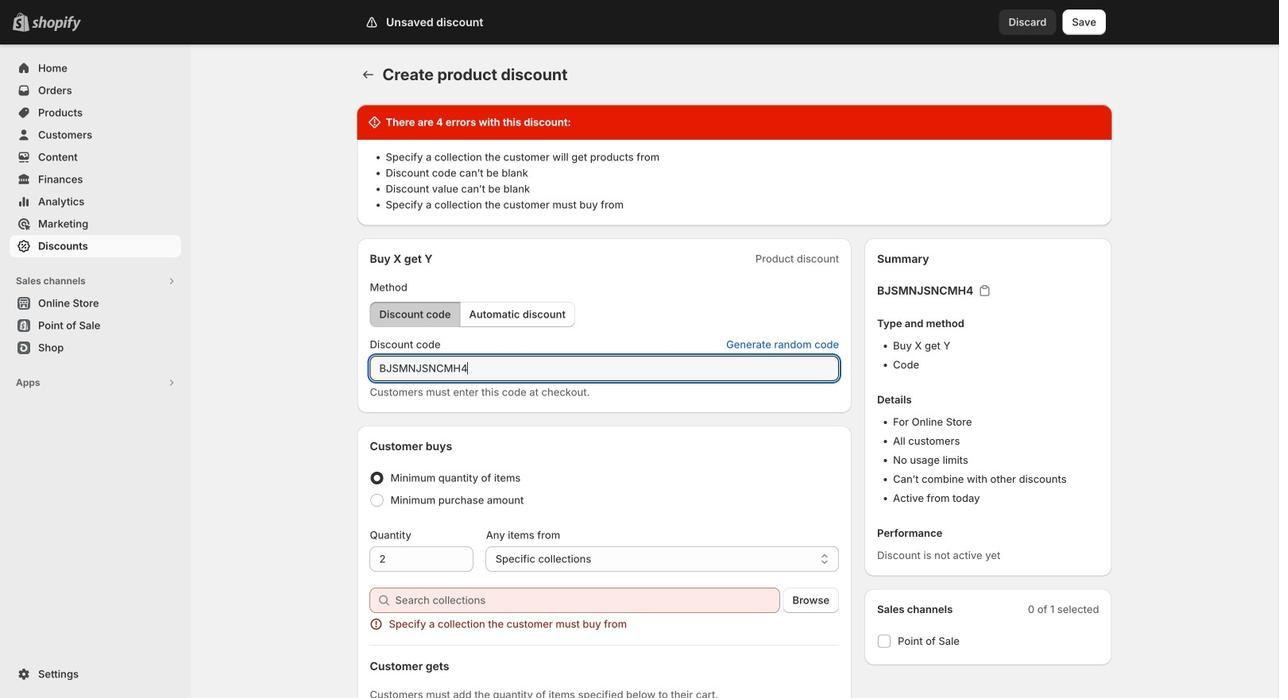 Task type: locate. For each thing, give the bounding box(es) containing it.
None text field
[[370, 356, 839, 381]]

None text field
[[370, 547, 473, 572]]

shopify image
[[32, 16, 81, 32]]

Search collections text field
[[395, 588, 780, 613]]



Task type: vqa. For each thing, say whether or not it's contained in the screenshot.
'YYYY-MM-DD' text box
no



